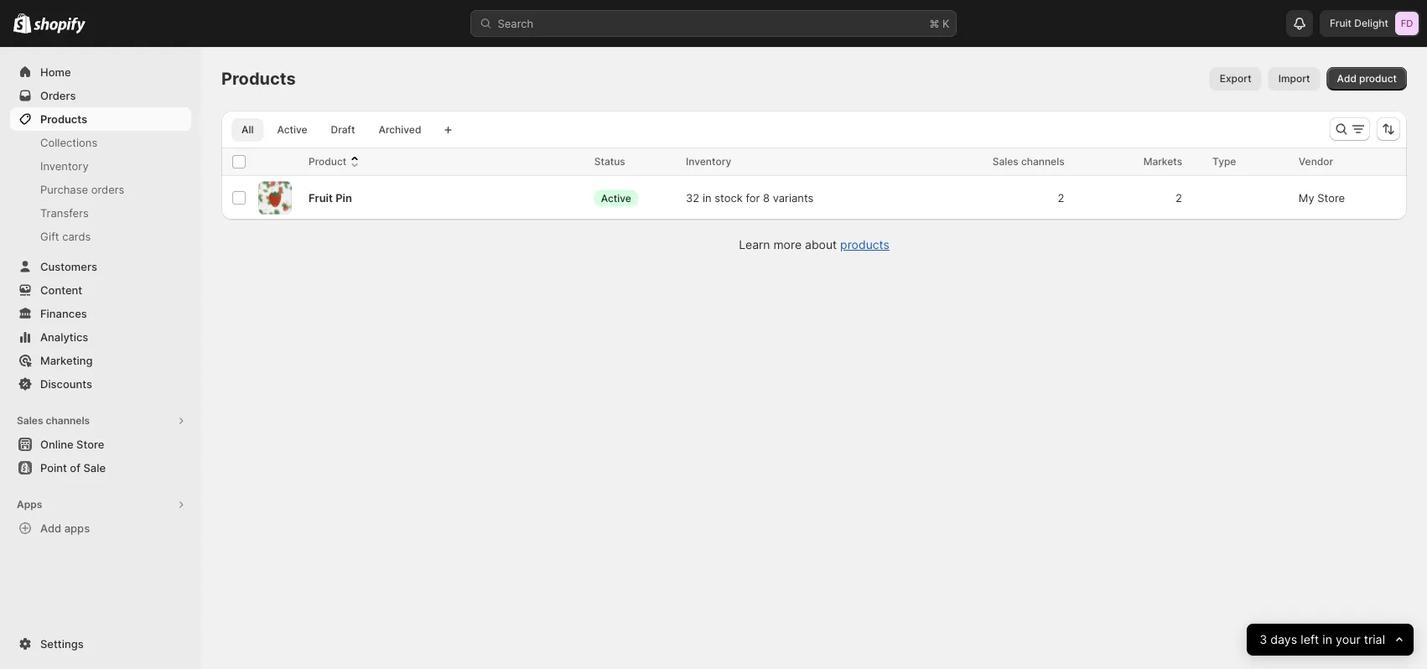 Task type: locate. For each thing, give the bounding box(es) containing it.
tab list
[[228, 117, 435, 142]]

home
[[40, 65, 71, 78]]

⌘ k
[[930, 17, 950, 30]]

add product link
[[1328, 67, 1408, 91]]

channels
[[1022, 156, 1065, 168], [46, 415, 90, 427]]

online store link
[[10, 433, 191, 456]]

analytics
[[40, 331, 88, 344]]

store inside online store link
[[76, 438, 104, 451]]

marketing link
[[10, 349, 191, 372]]

discounts
[[40, 378, 92, 391]]

1 horizontal spatial active
[[601, 192, 632, 204]]

learn more about products
[[739, 238, 890, 252]]

delight
[[1355, 17, 1389, 29]]

products
[[221, 68, 296, 89], [40, 112, 87, 125]]

channels inside button
[[46, 415, 90, 427]]

0 vertical spatial add
[[1338, 73, 1357, 85]]

store
[[1318, 191, 1346, 204], [76, 438, 104, 451]]

1 horizontal spatial sales channels
[[993, 156, 1065, 168]]

1 vertical spatial store
[[76, 438, 104, 451]]

0 horizontal spatial 2 button
[[1050, 181, 1085, 215]]

products
[[841, 238, 890, 252]]

products up "collections"
[[40, 112, 87, 125]]

active right all
[[277, 124, 308, 136]]

1 vertical spatial sales
[[17, 415, 43, 427]]

customers
[[40, 260, 97, 273]]

type
[[1213, 156, 1237, 168]]

home link
[[10, 60, 191, 84]]

⌘
[[930, 17, 940, 30]]

content
[[40, 284, 82, 297]]

0 horizontal spatial products
[[40, 112, 87, 125]]

online store
[[40, 438, 104, 451]]

store right my
[[1318, 191, 1346, 204]]

2
[[1058, 191, 1065, 204], [1176, 191, 1183, 204]]

import
[[1279, 73, 1311, 85]]

sales
[[993, 156, 1019, 168], [17, 415, 43, 427]]

active down the 'status'
[[601, 192, 632, 204]]

1 vertical spatial active
[[601, 192, 632, 204]]

in right 32
[[703, 191, 712, 204]]

1 vertical spatial add
[[40, 522, 61, 535]]

sales channels button
[[10, 409, 191, 433]]

0 horizontal spatial sales channels
[[17, 415, 90, 427]]

0 vertical spatial active
[[277, 124, 308, 136]]

product
[[309, 156, 347, 168]]

products up all
[[221, 68, 296, 89]]

inventory link
[[10, 154, 191, 178]]

point of sale link
[[10, 456, 191, 480]]

transfers link
[[10, 201, 191, 225]]

online store button
[[0, 433, 201, 456]]

0 vertical spatial products
[[221, 68, 296, 89]]

1 horizontal spatial add
[[1338, 73, 1357, 85]]

analytics link
[[10, 326, 191, 349]]

0 vertical spatial fruit
[[1330, 17, 1352, 29]]

fruit left delight
[[1330, 17, 1352, 29]]

discounts link
[[10, 372, 191, 396]]

transfers
[[40, 206, 89, 219]]

inventory
[[686, 156, 732, 168], [40, 159, 89, 172]]

add inside button
[[40, 522, 61, 535]]

settings link
[[10, 633, 191, 656]]

0 horizontal spatial channels
[[46, 415, 90, 427]]

in right left
[[1323, 633, 1333, 647]]

apps
[[64, 522, 90, 535]]

1 horizontal spatial in
[[1323, 633, 1333, 647]]

gift cards link
[[10, 225, 191, 248]]

inventory inside button
[[686, 156, 732, 168]]

0 horizontal spatial store
[[76, 438, 104, 451]]

store up sale
[[76, 438, 104, 451]]

add
[[1338, 73, 1357, 85], [40, 522, 61, 535]]

fruit pin link
[[309, 190, 352, 206]]

1 vertical spatial channels
[[46, 415, 90, 427]]

3 days left in your trial
[[1260, 633, 1386, 647]]

sales channels
[[993, 156, 1065, 168], [17, 415, 90, 427]]

shopify image
[[34, 17, 86, 34]]

1 vertical spatial sales channels
[[17, 415, 90, 427]]

0 vertical spatial store
[[1318, 191, 1346, 204]]

add left product
[[1338, 73, 1357, 85]]

export button
[[1210, 67, 1262, 91]]

add apps button
[[10, 517, 191, 540]]

1 horizontal spatial channels
[[1022, 156, 1065, 168]]

fruit pin image
[[258, 182, 292, 214]]

0 horizontal spatial sales
[[17, 415, 43, 427]]

3 days left in your trial button
[[1247, 624, 1414, 656]]

1 vertical spatial fruit
[[309, 191, 333, 204]]

my store
[[1299, 191, 1346, 204]]

2 button
[[1050, 181, 1085, 215], [1167, 181, 1203, 215]]

inventory up 32
[[686, 156, 732, 168]]

0 vertical spatial channels
[[1022, 156, 1065, 168]]

import button
[[1269, 67, 1321, 91]]

orders
[[91, 183, 124, 196]]

1 horizontal spatial store
[[1318, 191, 1346, 204]]

orders
[[40, 89, 76, 102]]

2 2 from the left
[[1176, 191, 1183, 204]]

archived link
[[369, 118, 432, 142]]

0 horizontal spatial in
[[703, 191, 712, 204]]

in
[[703, 191, 712, 204], [1323, 633, 1333, 647]]

0 horizontal spatial add
[[40, 522, 61, 535]]

0 vertical spatial sales channels
[[993, 156, 1065, 168]]

product
[[1360, 73, 1398, 85]]

learn
[[739, 238, 771, 252]]

1 horizontal spatial sales
[[993, 156, 1019, 168]]

1 horizontal spatial 2 button
[[1167, 181, 1203, 215]]

fruit
[[1330, 17, 1352, 29], [309, 191, 333, 204]]

1 horizontal spatial fruit
[[1330, 17, 1352, 29]]

0 horizontal spatial 2
[[1058, 191, 1065, 204]]

add for add apps
[[40, 522, 61, 535]]

1 2 from the left
[[1058, 191, 1065, 204]]

1 horizontal spatial inventory
[[686, 156, 732, 168]]

0 horizontal spatial fruit
[[309, 191, 333, 204]]

inventory up purchase
[[40, 159, 89, 172]]

0 vertical spatial in
[[703, 191, 712, 204]]

in inside 3 days left in your trial dropdown button
[[1323, 633, 1333, 647]]

1 vertical spatial in
[[1323, 633, 1333, 647]]

add left apps
[[40, 522, 61, 535]]

0 horizontal spatial inventory
[[40, 159, 89, 172]]

archived
[[379, 124, 421, 136]]

0 horizontal spatial active
[[277, 124, 308, 136]]

8
[[763, 191, 770, 204]]

fruit left pin
[[309, 191, 333, 204]]

1 horizontal spatial 2
[[1176, 191, 1183, 204]]

settings
[[40, 638, 84, 651]]

products link
[[10, 107, 191, 131]]



Task type: describe. For each thing, give the bounding box(es) containing it.
my
[[1299, 191, 1315, 204]]

fruit pin
[[309, 191, 352, 204]]

days
[[1271, 633, 1298, 647]]

online
[[40, 438, 74, 451]]

inventory for inventory button
[[686, 156, 732, 168]]

active link
[[267, 118, 318, 142]]

vendor
[[1299, 156, 1334, 168]]

marketing
[[40, 354, 93, 367]]

inventory button
[[686, 154, 749, 170]]

fruit for fruit pin
[[309, 191, 333, 204]]

pin
[[336, 191, 352, 204]]

finances
[[40, 307, 87, 320]]

trial
[[1365, 633, 1386, 647]]

collections link
[[10, 131, 191, 154]]

type button
[[1213, 154, 1254, 170]]

all button
[[232, 118, 264, 142]]

apps
[[17, 499, 42, 511]]

content link
[[10, 279, 191, 302]]

search
[[498, 17, 534, 30]]

collections
[[40, 136, 97, 149]]

1 vertical spatial products
[[40, 112, 87, 125]]

about
[[805, 238, 837, 252]]

cards
[[62, 230, 91, 243]]

sales channels inside button
[[17, 415, 90, 427]]

your
[[1336, 633, 1361, 647]]

export
[[1220, 73, 1252, 85]]

purchase
[[40, 183, 88, 196]]

32 in stock for 8 variants
[[686, 191, 814, 204]]

gift
[[40, 230, 59, 243]]

orders link
[[10, 84, 191, 107]]

add product
[[1338, 73, 1398, 85]]

purchase orders
[[40, 183, 124, 196]]

draft link
[[321, 118, 365, 142]]

all
[[242, 124, 254, 136]]

finances link
[[10, 302, 191, 326]]

status
[[595, 156, 626, 168]]

fruit delight
[[1330, 17, 1389, 29]]

store for online store
[[76, 438, 104, 451]]

purchase orders link
[[10, 178, 191, 201]]

for
[[746, 191, 760, 204]]

2 for first 2 dropdown button from the right
[[1176, 191, 1183, 204]]

1 2 button from the left
[[1050, 181, 1085, 215]]

stock
[[715, 191, 743, 204]]

fruit for fruit delight
[[1330, 17, 1352, 29]]

vendor button
[[1299, 154, 1351, 170]]

products link
[[841, 238, 890, 252]]

k
[[943, 17, 950, 30]]

add apps
[[40, 522, 90, 535]]

of
[[70, 461, 81, 474]]

0 vertical spatial sales
[[993, 156, 1019, 168]]

store for my store
[[1318, 191, 1346, 204]]

more
[[774, 238, 802, 252]]

inventory for inventory link
[[40, 159, 89, 172]]

32
[[686, 191, 700, 204]]

product button
[[309, 154, 363, 170]]

active inside tab list
[[277, 124, 308, 136]]

markets
[[1144, 156, 1183, 168]]

sales inside button
[[17, 415, 43, 427]]

tab list containing all
[[228, 117, 435, 142]]

point of sale button
[[0, 456, 201, 480]]

3
[[1260, 633, 1268, 647]]

sale
[[83, 461, 106, 474]]

2 2 button from the left
[[1167, 181, 1203, 215]]

customers link
[[10, 255, 191, 279]]

1 horizontal spatial products
[[221, 68, 296, 89]]

draft
[[331, 124, 355, 136]]

point
[[40, 461, 67, 474]]

apps button
[[10, 493, 191, 517]]

2 for second 2 dropdown button from right
[[1058, 191, 1065, 204]]

point of sale
[[40, 461, 106, 474]]

variants
[[773, 191, 814, 204]]

left
[[1301, 633, 1320, 647]]

add for add product
[[1338, 73, 1357, 85]]

gift cards
[[40, 230, 91, 243]]

shopify image
[[13, 13, 31, 33]]

fruit delight image
[[1396, 12, 1419, 35]]



Task type: vqa. For each thing, say whether or not it's contained in the screenshot.
first 2 dropdown button from the right
yes



